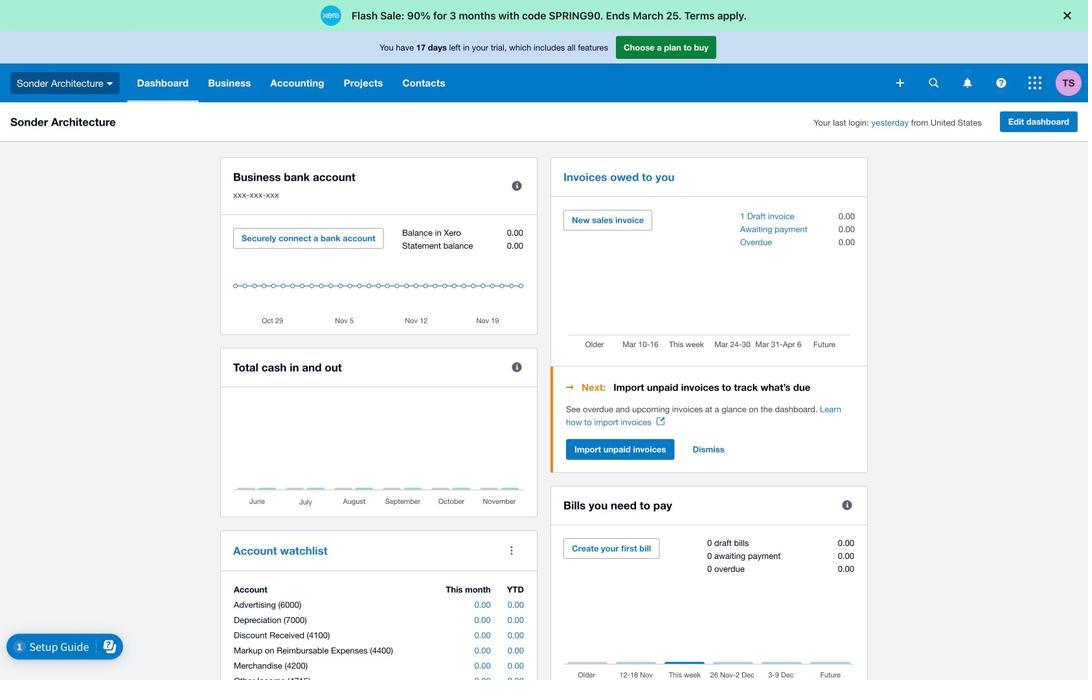 Task type: vqa. For each thing, say whether or not it's contained in the screenshot.
opens in a new tab icon
yes



Task type: describe. For each thing, give the bounding box(es) containing it.
accounts watchlist options image
[[499, 538, 525, 564]]

empty state of the bills widget with a 'create your first bill' button and an unpopulated column graph. image
[[564, 539, 855, 680]]

empty state widget for the total cash in and out feature, displaying a column graph summarising bank transaction data as total money in versus total money out across all connected bank accounts, enabling a visual comparison of the two amounts. image
[[233, 401, 525, 507]]

1 horizontal spatial svg image
[[964, 78, 972, 88]]



Task type: locate. For each thing, give the bounding box(es) containing it.
banner
[[0, 31, 1089, 102]]

empty state bank feed widget with a tooltip explaining the feature. includes a 'securely connect a bank account' button and a data-less flat line graph marking four weekly dates, indicating future account balance tracking. image
[[233, 228, 525, 325]]

heading
[[566, 380, 855, 395]]

panel body document
[[566, 403, 855, 429], [566, 403, 855, 429]]

opens in a new tab image
[[657, 418, 665, 425]]

dialog
[[0, 0, 1089, 31]]

svg image
[[1029, 76, 1042, 89], [930, 78, 939, 88], [997, 78, 1007, 88], [897, 79, 905, 87]]

svg image
[[964, 78, 972, 88], [107, 82, 113, 85]]

0 horizontal spatial svg image
[[107, 82, 113, 85]]



